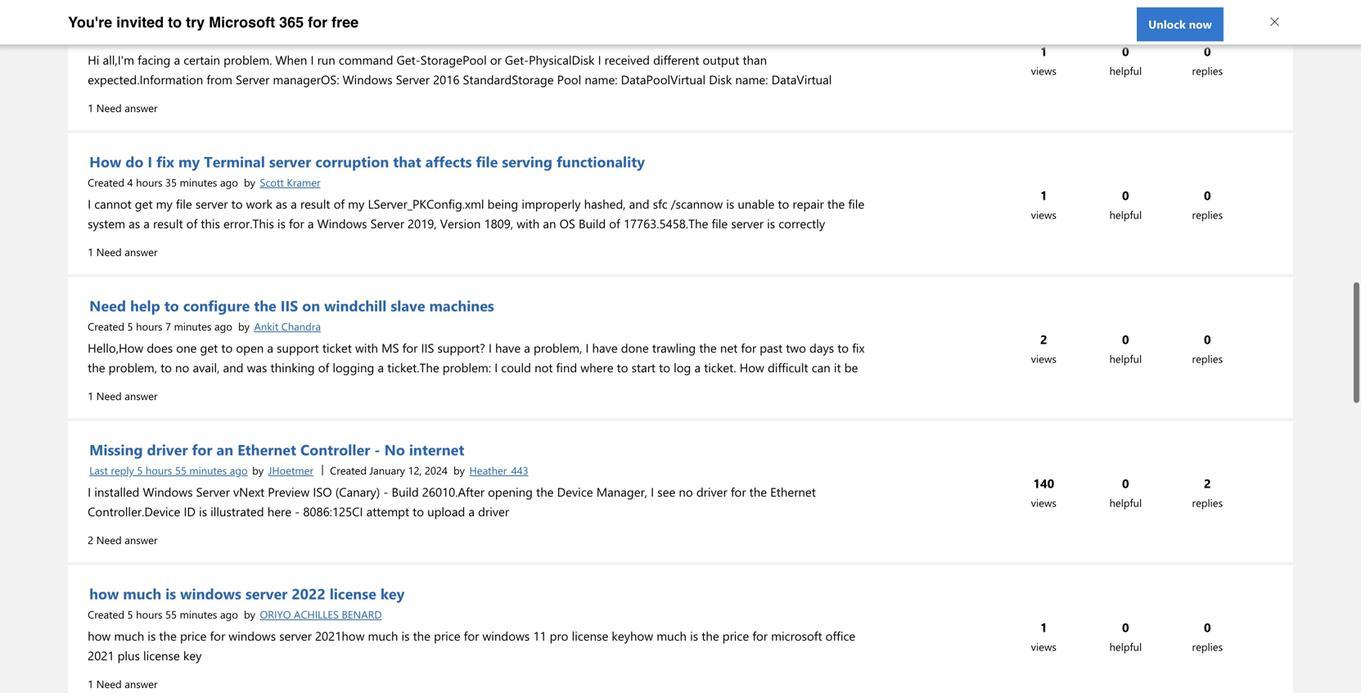Task type: locate. For each thing, give the bounding box(es) containing it.
2 0 helpful element from the top
[[1085, 185, 1167, 225]]

scott kramer link
[[258, 174, 322, 191]]

0
[[1122, 43, 1129, 59], [1204, 43, 1211, 59], [1122, 187, 1129, 203], [1204, 187, 1211, 203], [1122, 331, 1129, 347], [1204, 331, 1211, 347], [1122, 475, 1129, 491], [1122, 619, 1129, 636], [1204, 619, 1211, 636]]

0 replies element for windows server 2016 - powershell and storagepool
[[1167, 41, 1249, 81]]

2 vertical spatial 1 views
[[1031, 619, 1056, 654]]

created down controller
[[330, 463, 367, 478]]

views for slave
[[1031, 352, 1056, 366]]

2
[[1040, 331, 1047, 347], [1204, 475, 1211, 491], [88, 533, 93, 547]]

1 horizontal spatial license
[[330, 584, 376, 603]]

now
[[1189, 16, 1212, 32]]

0 horizontal spatial 2
[[88, 533, 93, 547]]

machines
[[429, 295, 494, 315]]

2 for 2 views
[[1040, 331, 1047, 347]]

hours down invited at top
[[136, 31, 162, 45]]

1 vertical spatial 2
[[1204, 475, 1211, 491]]

to up 7
[[164, 295, 179, 315]]

functionality
[[557, 151, 645, 171]]

1 need answer up missing
[[88, 389, 158, 403]]

minutes
[[180, 31, 217, 45], [180, 175, 217, 189], [174, 319, 211, 334], [189, 463, 227, 478], [180, 607, 217, 622]]

3 1 views element from the top
[[1003, 618, 1085, 657]]

0 replies for windows server 2016 - powershell and storagepool
[[1192, 43, 1223, 78]]

4 1 need answer from the top
[[88, 677, 158, 691]]

365
[[279, 14, 304, 31]]

1 vertical spatial license
[[572, 628, 608, 644]]

1 views element for windows server 2016 - powershell and storagepool
[[1003, 41, 1085, 81]]

serving
[[502, 151, 552, 171]]

1 vertical spatial to
[[164, 295, 179, 315]]

how up 2021
[[88, 628, 111, 644]]

license right plus
[[143, 647, 180, 664]]

2 helpful from the top
[[1109, 207, 1142, 222]]

license right pro
[[572, 628, 608, 644]]

how
[[89, 584, 119, 603], [88, 628, 111, 644]]

chandra
[[281, 319, 321, 334]]

0 for 0 replies element related to need help to configure the iis on windchill slave machines
[[1204, 331, 1211, 347]]

server down oriyo
[[279, 628, 312, 644]]

1 helpful from the top
[[1109, 63, 1142, 78]]

1 vertical spatial -
[[374, 439, 380, 459]]

created up 2021
[[88, 607, 124, 622]]

to up 46
[[168, 14, 182, 31]]

0 vertical spatial 1 views
[[1031, 43, 1056, 78]]

2 0 helpful from the top
[[1109, 187, 1142, 222]]

for inside "link"
[[192, 439, 212, 459]]

1 need answer up 'help'
[[88, 245, 158, 259]]

sylwester 82 link
[[258, 29, 320, 47]]

minutes for i
[[180, 175, 217, 189]]

1 1 views element from the top
[[1003, 41, 1085, 81]]

1 need answer for need
[[88, 389, 158, 403]]

5 up plus
[[127, 607, 133, 622]]

minutes down an at the left of the page
[[189, 463, 227, 478]]

5
[[127, 319, 133, 334], [137, 463, 143, 478], [127, 607, 133, 622]]

hours inside how much is windows server 2022 license key created 5 hours 55 minutes ago                  by oriyo achilles benard how much is the price for windows server 2021how much is the price for windows 11 pro license keyhow much is the price for microsoft office 2021 plus license key
[[136, 607, 162, 622]]

on
[[302, 295, 320, 315]]

container image
[[1249, 41, 1273, 51]]

1 need answer for windows
[[88, 101, 158, 115]]

answer up 'help'
[[125, 245, 158, 259]]

1 0 helpful from the top
[[1109, 43, 1142, 78]]

3 1 need answer from the top
[[88, 389, 158, 403]]

46
[[165, 31, 177, 45]]

2 1 views from the top
[[1031, 187, 1056, 222]]

2 vertical spatial 5
[[127, 607, 133, 622]]

140
[[1033, 475, 1054, 491]]

missing driver for an ethernet controller - no internet
[[89, 439, 464, 459]]

2 vertical spatial server
[[279, 628, 312, 644]]

much
[[123, 584, 161, 603], [114, 628, 144, 644], [368, 628, 398, 644], [657, 628, 687, 644]]

last reply 5 hours 55 minutes ago link
[[88, 462, 249, 479]]

1 price from the left
[[180, 628, 207, 644]]

0 helpful
[[1109, 43, 1142, 78], [1109, 187, 1142, 222], [1109, 331, 1142, 366], [1109, 475, 1142, 510], [1109, 619, 1142, 654]]

2 horizontal spatial price
[[722, 628, 749, 644]]

2 horizontal spatial 2
[[1204, 475, 1211, 491]]

0 replies
[[1192, 43, 1223, 78], [1192, 187, 1223, 222], [1192, 331, 1223, 366], [1192, 619, 1223, 654]]

55 inside how much is windows server 2022 license key created 5 hours 55 minutes ago                  by oriyo achilles benard how much is the price for windows server 2021how much is the price for windows 11 pro license keyhow much is the price for microsoft office 2021 plus license key
[[165, 607, 177, 622]]

by down internet
[[453, 463, 465, 478]]

missing driver for an ethernet controller - no internet link
[[88, 438, 466, 461]]

3 answer from the top
[[125, 389, 158, 403]]

license up benard
[[330, 584, 376, 603]]

to
[[168, 14, 182, 31], [164, 295, 179, 315]]

2022
[[292, 584, 326, 603]]

missing
[[89, 439, 143, 459]]

driver
[[147, 439, 188, 459]]

0 for fifth 0 helpful element from the top of the page
[[1122, 619, 1129, 636]]

1 vertical spatial 55
[[165, 607, 177, 622]]

slave
[[391, 295, 425, 315]]

by down how much is windows server 2022 license key link
[[244, 607, 255, 622]]

corruption
[[315, 151, 389, 171]]

1 need answer up do
[[88, 101, 158, 115]]

0 horizontal spatial key
[[183, 647, 202, 664]]

3 helpful from the top
[[1109, 352, 1142, 366]]

3 0 replies from the top
[[1192, 331, 1223, 366]]

need for missing
[[96, 533, 122, 547]]

- inside "link"
[[374, 439, 380, 459]]

hours left 7
[[136, 319, 162, 334]]

by left ankit
[[238, 319, 250, 334]]

you're
[[68, 14, 112, 31]]

help
[[130, 295, 160, 315]]

2 views from the top
[[1031, 207, 1056, 222]]

55
[[175, 463, 186, 478], [165, 607, 177, 622]]

answer up do
[[125, 101, 158, 115]]

unlock
[[1148, 16, 1186, 32]]

1 1 need answer from the top
[[88, 101, 158, 115]]

1 vertical spatial 1 views
[[1031, 187, 1056, 222]]

1 0 replies element from the top
[[1167, 41, 1249, 81]]

2 answer from the top
[[125, 245, 158, 259]]

2 replies from the top
[[1192, 207, 1223, 222]]

0 vertical spatial to
[[168, 14, 182, 31]]

1 answer from the top
[[125, 101, 158, 115]]

1 horizontal spatial 2
[[1040, 331, 1047, 347]]

2 inside 2 replies
[[1204, 475, 1211, 491]]

0 for 0 helpful element corresponding to slave
[[1122, 331, 1129, 347]]

5 answer from the top
[[125, 677, 158, 691]]

4 views from the top
[[1031, 496, 1056, 510]]

created 4 hours 35 minutes ago                  by scott kramer
[[88, 175, 320, 189]]

need help to configure the iis on windchill slave machines link
[[88, 294, 496, 317]]

license
[[330, 584, 376, 603], [572, 628, 608, 644], [143, 647, 180, 664]]

3 views from the top
[[1031, 352, 1056, 366]]

views for that
[[1031, 207, 1056, 222]]

1 views from the top
[[1031, 63, 1056, 78]]

1 0 replies from the top
[[1192, 43, 1223, 78]]

windows
[[180, 584, 241, 603], [229, 628, 276, 644], [482, 628, 530, 644]]

4 0 helpful from the top
[[1109, 475, 1142, 510]]

0 for 0 helpful element associated with internet
[[1122, 475, 1129, 491]]

minutes for 2016
[[180, 31, 217, 45]]

3 0 replies element from the top
[[1167, 329, 1249, 369]]

for left an at the left of the page
[[192, 439, 212, 459]]

0 horizontal spatial price
[[180, 628, 207, 644]]

5 down 'help'
[[127, 319, 133, 334]]

powershell
[[254, 7, 329, 27]]

2 0 replies from the top
[[1192, 187, 1223, 222]]

created inside last reply 5 hours 55 minutes ago by jhoetmer | created january 12, 2024                  by heather_443
[[330, 463, 367, 478]]

1 vertical spatial 5
[[137, 463, 143, 478]]

hours right '4'
[[136, 175, 162, 189]]

0 vertical spatial 55
[[175, 463, 186, 478]]

2 inside "2 views"
[[1040, 331, 1047, 347]]

0 horizontal spatial license
[[143, 647, 180, 664]]

4 answer from the top
[[125, 533, 158, 547]]

server up oriyo
[[245, 584, 288, 603]]

created left 7
[[88, 319, 124, 334]]

plus
[[118, 647, 140, 664]]

key
[[380, 584, 405, 603], [183, 647, 202, 664]]

answer down plus
[[125, 677, 158, 691]]

0 replies for how do i fix my terminal server corruption that affects file serving functionality
[[1192, 187, 1223, 222]]

affects
[[425, 151, 472, 171]]

0 vertical spatial server
[[269, 151, 311, 171]]

0 vertical spatial license
[[330, 584, 376, 603]]

minutes for to
[[174, 319, 211, 334]]

microsoft
[[209, 14, 275, 31]]

hours down driver
[[146, 463, 172, 478]]

- right 2016
[[244, 7, 250, 27]]

2021
[[88, 647, 114, 664]]

1 horizontal spatial key
[[380, 584, 405, 603]]

invited
[[116, 14, 164, 31]]

ago
[[230, 463, 248, 478]]

3 replies from the top
[[1192, 352, 1223, 366]]

an
[[216, 439, 233, 459]]

replies for internet
[[1192, 496, 1223, 510]]

2021how
[[315, 628, 365, 644]]

server up scott kramer link
[[269, 151, 311, 171]]

is
[[165, 584, 176, 603], [148, 628, 156, 644], [401, 628, 410, 644], [690, 628, 698, 644]]

- left "no"
[[374, 439, 380, 459]]

1 views for windows server 2016 - powershell and storagepool
[[1031, 43, 1056, 78]]

created down you're
[[88, 31, 124, 45]]

minutes right 7
[[174, 319, 211, 334]]

terminal
[[204, 151, 265, 171]]

minutes down how much is windows server 2022 license key link
[[180, 607, 217, 622]]

0 for how do i fix my terminal server corruption that affects file serving functionality's 0 replies element
[[1204, 187, 1211, 203]]

minutes inside how much is windows server 2022 license key created 5 hours 55 minutes ago                  by oriyo achilles benard how much is the price for windows server 2021how much is the price for windows 11 pro license keyhow much is the price for microsoft office 2021 plus license key
[[180, 607, 217, 622]]

4 helpful from the top
[[1109, 496, 1142, 510]]

1 horizontal spatial -
[[374, 439, 380, 459]]

key up benard
[[380, 584, 405, 603]]

much up plus
[[114, 628, 144, 644]]

0 vertical spatial 1 views element
[[1003, 41, 1085, 81]]

by
[[244, 31, 255, 45], [244, 175, 255, 189], [238, 319, 250, 334], [252, 463, 264, 478], [453, 463, 465, 478], [244, 607, 255, 622]]

minutes down the my
[[180, 175, 217, 189]]

how down 2 need answer
[[89, 584, 119, 603]]

1 replies from the top
[[1192, 63, 1223, 78]]

ankit
[[254, 319, 278, 334]]

answer for server
[[125, 101, 158, 115]]

4 replies from the top
[[1192, 496, 1223, 510]]

0 replies element
[[1167, 41, 1249, 81], [1167, 185, 1249, 225], [1167, 329, 1249, 369], [1167, 618, 1249, 657]]

2 1 views element from the top
[[1003, 185, 1085, 225]]

1 views
[[1031, 43, 1056, 78], [1031, 187, 1056, 222], [1031, 619, 1056, 654]]

1 vertical spatial 1 views element
[[1003, 185, 1085, 225]]

5 0 helpful element from the top
[[1085, 618, 1167, 657]]

5 right reply
[[137, 463, 143, 478]]

hours
[[136, 31, 162, 45], [136, 175, 162, 189], [136, 319, 162, 334], [146, 463, 172, 478], [136, 607, 162, 622]]

much right the keyhow
[[657, 628, 687, 644]]

for left microsoft
[[752, 628, 768, 644]]

4 0 replies from the top
[[1192, 619, 1223, 654]]

answer up missing
[[125, 389, 158, 403]]

2 1 need answer from the top
[[88, 245, 158, 259]]

2 price from the left
[[434, 628, 460, 644]]

4 0 helpful element from the top
[[1085, 473, 1167, 513]]

1 views element for how do i fix my terminal server corruption that affects file serving functionality
[[1003, 185, 1085, 225]]

4
[[127, 175, 133, 189]]

55 down how much is windows server 2022 license key link
[[165, 607, 177, 622]]

0 replies for need help to configure the iis on windchill slave machines
[[1192, 331, 1223, 366]]

-
[[244, 7, 250, 27], [374, 439, 380, 459]]

2 horizontal spatial license
[[572, 628, 608, 644]]

5 replies from the top
[[1192, 640, 1223, 654]]

0 vertical spatial -
[[244, 7, 250, 27]]

replies for slave
[[1192, 352, 1223, 366]]

82
[[307, 31, 318, 45]]

0 horizontal spatial -
[[244, 7, 250, 27]]

0 helpful for internet
[[1109, 475, 1142, 510]]

the
[[254, 295, 276, 315], [159, 628, 177, 644], [413, 628, 430, 644], [702, 628, 719, 644]]

2 replies
[[1192, 475, 1223, 510]]

2 0 replies element from the top
[[1167, 185, 1249, 225]]

0 helpful element
[[1085, 41, 1167, 81], [1085, 185, 1167, 225], [1085, 329, 1167, 369], [1085, 473, 1167, 513], [1085, 618, 1167, 657]]

1 views element
[[1003, 41, 1085, 81], [1003, 185, 1085, 225], [1003, 618, 1085, 657]]

answer down reply
[[125, 533, 158, 547]]

2 vertical spatial 2
[[88, 533, 93, 547]]

2 vertical spatial 1 views element
[[1003, 618, 1085, 657]]

3 0 helpful from the top
[[1109, 331, 1142, 366]]

do
[[125, 151, 144, 171]]

try
[[186, 14, 205, 31]]

last
[[89, 463, 108, 478]]

hours for help
[[136, 319, 162, 334]]

minutes down try
[[180, 31, 217, 45]]

5 helpful from the top
[[1109, 640, 1142, 654]]

5 inside how much is windows server 2022 license key created 5 hours 55 minutes ago                  by oriyo achilles benard how much is the price for windows server 2021how much is the price for windows 11 pro license keyhow much is the price for microsoft office 2021 plus license key
[[127, 607, 133, 622]]

replies for that
[[1192, 207, 1223, 222]]

3 0 helpful element from the top
[[1085, 329, 1167, 369]]

1 need answer down plus
[[88, 677, 158, 691]]

by inside how much is windows server 2022 license key created 5 hours 55 minutes ago                  by oriyo achilles benard how much is the price for windows server 2021how much is the price for windows 11 pro license keyhow much is the price for microsoft office 2021 plus license key
[[244, 607, 255, 622]]

1 horizontal spatial price
[[434, 628, 460, 644]]

hours up plus
[[136, 607, 162, 622]]

0 vertical spatial 2
[[1040, 331, 1047, 347]]

1 1 views from the top
[[1031, 43, 1056, 78]]

price
[[180, 628, 207, 644], [434, 628, 460, 644], [722, 628, 749, 644]]

created down "how"
[[88, 175, 124, 189]]

key right plus
[[183, 647, 202, 664]]

windows
[[89, 7, 154, 27]]

55 down driver
[[175, 463, 186, 478]]

created for need
[[88, 319, 124, 334]]



Task type: describe. For each thing, give the bounding box(es) containing it.
need for how
[[96, 245, 122, 259]]

created 5 hours 7 minutes ago                  by ankit chandra
[[88, 319, 321, 334]]

0 helpful for that
[[1109, 187, 1142, 222]]

0 helpful element for slave
[[1085, 329, 1167, 369]]

sylwester
[[260, 31, 304, 45]]

1 need answer for how
[[88, 245, 158, 259]]

how do i fix my terminal server corruption that affects file serving functionality
[[89, 151, 645, 171]]

2 need answer
[[88, 533, 158, 547]]

how much is windows server 2022 license key link
[[88, 582, 406, 605]]

created 3 hours 46 minutes ago                  by sylwester 82
[[88, 31, 318, 45]]

3 price from the left
[[722, 628, 749, 644]]

140 views element
[[1003, 473, 1085, 513]]

12,
[[408, 463, 422, 478]]

helpful for internet
[[1109, 496, 1142, 510]]

55 inside last reply 5 hours 55 minutes ago by jhoetmer | created january 12, 2024                  by heather_443
[[175, 463, 186, 478]]

created for how
[[88, 175, 124, 189]]

ankit chandra link
[[252, 318, 322, 335]]

windows server 2016 - powershell and storagepool link
[[88, 6, 448, 29]]

views for internet
[[1031, 496, 1056, 510]]

1 vertical spatial key
[[183, 647, 202, 664]]

2016
[[206, 7, 240, 27]]

last reply 5 hours 55 minutes ago by jhoetmer | created january 12, 2024                  by heather_443
[[89, 462, 528, 478]]

5 inside last reply 5 hours 55 minutes ago by jhoetmer | created january 12, 2024                  by heather_443
[[137, 463, 143, 478]]

2 views element
[[1003, 329, 1085, 369]]

0 vertical spatial how
[[89, 584, 119, 603]]

2 vertical spatial license
[[143, 647, 180, 664]]

for down how much is windows server 2022 license key link
[[210, 628, 225, 644]]

achilles
[[294, 607, 339, 622]]

5 0 helpful from the top
[[1109, 619, 1142, 654]]

windchill
[[324, 295, 387, 315]]

you're invited to try microsoft 365 for free
[[68, 14, 359, 31]]

answer for help
[[125, 389, 158, 403]]

0 for 5th 0 helpful element from the bottom of the page
[[1122, 43, 1129, 59]]

0 for windows server 2016 - powershell and storagepool 0 replies element
[[1204, 43, 1211, 59]]

7
[[165, 319, 171, 334]]

unlock now link
[[1137, 7, 1223, 41]]

5 views from the top
[[1031, 640, 1056, 654]]

my
[[178, 151, 200, 171]]

heather_443 link
[[468, 462, 530, 479]]

ethernet
[[237, 439, 296, 459]]

0 replies element for how do i fix my terminal server corruption that affects file serving functionality
[[1167, 185, 1249, 225]]

oriyo
[[260, 607, 291, 622]]

pro
[[550, 628, 568, 644]]

iis
[[281, 295, 298, 315]]

need for need
[[96, 389, 122, 403]]

35
[[165, 175, 177, 189]]

january
[[370, 463, 405, 478]]

internet
[[409, 439, 464, 459]]

3
[[127, 31, 133, 45]]

much down benard
[[368, 628, 398, 644]]

hours for server
[[136, 31, 162, 45]]

minutes inside last reply 5 hours 55 minutes ago by jhoetmer | created january 12, 2024                  by heather_443
[[189, 463, 227, 478]]

1 vertical spatial how
[[88, 628, 111, 644]]

for up 82
[[308, 14, 327, 31]]

kramer
[[287, 175, 320, 189]]

hours for do
[[136, 175, 162, 189]]

1 vertical spatial server
[[245, 584, 288, 603]]

0 helpful element for internet
[[1085, 473, 1167, 513]]

need for windows
[[96, 101, 122, 115]]

storagepool
[[363, 7, 446, 27]]

heather_443
[[469, 463, 528, 478]]

file
[[476, 151, 498, 171]]

0 vertical spatial 5
[[127, 319, 133, 334]]

created inside how much is windows server 2022 license key created 5 hours 55 minutes ago                  by oriyo achilles benard how much is the price for windows server 2021how much is the price for windows 11 pro license keyhow much is the price for microsoft office 2021 plus license key
[[88, 607, 124, 622]]

0 helpful element for that
[[1085, 185, 1167, 225]]

0 replies element for need help to configure the iis on windchill slave machines
[[1167, 329, 1249, 369]]

helpful for slave
[[1109, 352, 1142, 366]]

office
[[826, 628, 855, 644]]

11
[[533, 628, 546, 644]]

0 vertical spatial key
[[380, 584, 405, 603]]

by down microsoft at left
[[244, 31, 255, 45]]

no
[[384, 439, 405, 459]]

4 0 replies element from the top
[[1167, 618, 1249, 657]]

that
[[393, 151, 421, 171]]

helpful for that
[[1109, 207, 1142, 222]]

controller
[[300, 439, 370, 459]]

benard
[[342, 607, 382, 622]]

free
[[332, 14, 359, 31]]

need help to configure the iis on windchill slave machines
[[89, 295, 494, 315]]

jhoetmer
[[268, 463, 313, 478]]

configure
[[183, 295, 250, 315]]

much down 2 need answer
[[123, 584, 161, 603]]

i
[[148, 151, 152, 171]]

created for windows
[[88, 31, 124, 45]]

how do i fix my terminal server corruption that affects file serving functionality link
[[88, 150, 647, 173]]

keyhow
[[612, 628, 653, 644]]

answer for do
[[125, 245, 158, 259]]

by left scott
[[244, 175, 255, 189]]

scott
[[260, 175, 284, 189]]

2 for 2 replies
[[1204, 475, 1211, 491]]

microsoft
[[771, 628, 822, 644]]

fix
[[156, 151, 174, 171]]

and
[[333, 7, 359, 27]]

reply
[[111, 463, 134, 478]]

how
[[89, 151, 121, 171]]

1 views for how do i fix my terminal server corruption that affects file serving functionality
[[1031, 187, 1056, 222]]

jhoetmer link
[[267, 462, 315, 479]]

how much is windows server 2022 license key created 5 hours 55 minutes ago                  by oriyo achilles benard how much is the price for windows server 2021how much is the price for windows 11 pro license keyhow much is the price for microsoft office 2021 plus license key
[[88, 584, 855, 664]]

3 1 views from the top
[[1031, 619, 1056, 654]]

oriyo achilles benard link
[[258, 606, 383, 623]]

to for try
[[168, 14, 182, 31]]

0 helpful for slave
[[1109, 331, 1142, 366]]

by right ago
[[252, 463, 264, 478]]

0 for 0 helpful element related to that
[[1122, 187, 1129, 203]]

2 replies element
[[1167, 473, 1249, 513]]

unlock now
[[1148, 16, 1212, 32]]

2 views
[[1031, 331, 1056, 366]]

0 for 4th 0 replies element from the top of the page
[[1204, 619, 1211, 636]]

server
[[158, 7, 202, 27]]

1 0 helpful element from the top
[[1085, 41, 1167, 81]]

140 views
[[1031, 475, 1056, 510]]

to for configure
[[164, 295, 179, 315]]

answer for driver
[[125, 533, 158, 547]]

for left 11
[[464, 628, 479, 644]]

2 for 2 need answer
[[88, 533, 93, 547]]

|
[[321, 462, 324, 476]]

windows server 2016 - powershell and storagepool
[[89, 7, 446, 27]]

hours inside last reply 5 hours 55 minutes ago by jhoetmer | created january 12, 2024                  by heather_443
[[146, 463, 172, 478]]



Task type: vqa. For each thing, say whether or not it's contained in the screenshot.
the rightmost WAS
no



